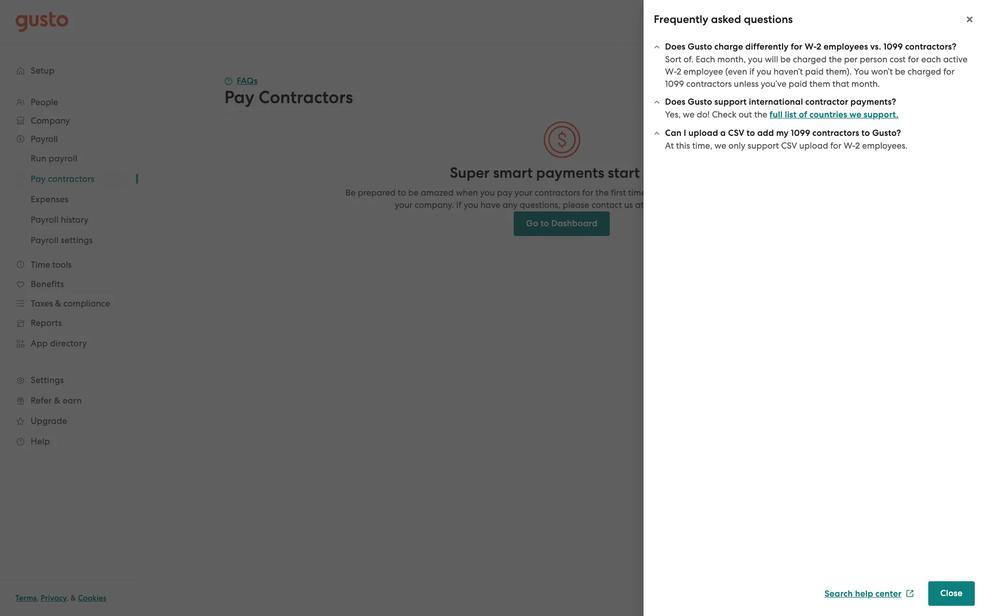 Task type: locate. For each thing, give the bounding box(es) containing it.
person
[[860, 54, 887, 64]]

&
[[71, 594, 76, 603]]

to inside "link"
[[541, 218, 549, 229]]

0 horizontal spatial csv
[[728, 128, 744, 139]]

we down payments?
[[849, 109, 862, 120]]

be left amazed
[[408, 188, 419, 198]]

privacy
[[41, 594, 67, 603]]

for up contact
[[582, 188, 593, 198]]

contractors down full list of countries we support. link
[[812, 128, 859, 139]]

0 vertical spatial csv
[[728, 128, 744, 139]]

2 up sort of. each month, you will be charged the per person cost for each active w-2 employee (even if you haven't paid them). you won't be charged for 1099 contractors unless you've paid them that month.
[[817, 41, 822, 52]]

0 vertical spatial charged
[[793, 54, 827, 64]]

2 horizontal spatial the
[[829, 54, 842, 64]]

cookies
[[78, 594, 106, 603]]

be up the haven't
[[780, 54, 791, 64]]

2 inside sort of. each month, you will be charged the per person cost for each active w-2 employee (even if you haven't paid them). you won't be charged for 1099 contractors unless you've paid them that month.
[[677, 66, 681, 77]]

upload up time,
[[689, 128, 718, 139]]

1 vertical spatial support
[[748, 141, 779, 151]]

1 horizontal spatial your
[[515, 188, 532, 198]]

0 horizontal spatial we
[[683, 109, 695, 120]]

2
[[817, 41, 822, 52], [677, 66, 681, 77], [855, 141, 860, 151]]

1 vertical spatial your
[[395, 200, 413, 210]]

when
[[456, 188, 478, 198]]

we left do!
[[683, 109, 695, 120]]

gusto
[[688, 41, 712, 52], [688, 97, 712, 107]]

each
[[696, 54, 715, 64]]

close button
[[928, 582, 975, 606]]

the
[[829, 54, 842, 64], [754, 109, 767, 120], [596, 188, 609, 198]]

w- up sort of. each month, you will be charged the per person cost for each active w-2 employee (even if you haven't paid them). you won't be charged for 1099 contractors unless you've paid them that month.
[[805, 41, 817, 52]]

active
[[943, 54, 968, 64]]

you
[[854, 66, 869, 77]]

0 vertical spatial gusto
[[688, 41, 712, 52]]

gusto?
[[872, 128, 901, 139]]

account menu element
[[788, 0, 970, 43]]

your
[[515, 188, 532, 198], [395, 200, 413, 210]]

for inside be prepared to be amazed when you pay your contractors for the first time. but first, please finish setting up your company. if you have any questions, please contact us at
[[582, 188, 593, 198]]

w- down sort
[[665, 66, 677, 77]]

support.
[[864, 109, 899, 120]]

only
[[728, 141, 745, 151]]

1 horizontal spatial w-
[[805, 41, 817, 52]]

to right the go
[[541, 218, 549, 229]]

gusto for support
[[688, 97, 712, 107]]

them).
[[826, 66, 852, 77]]

employees.
[[862, 141, 908, 151]]

you
[[748, 54, 763, 64], [757, 66, 771, 77], [480, 188, 495, 198], [464, 200, 478, 210]]

1 horizontal spatial ,
[[67, 594, 69, 603]]

be
[[345, 188, 356, 198]]

please
[[686, 188, 712, 198], [563, 200, 589, 210]]

paid down the haven't
[[789, 79, 807, 89]]

, left privacy
[[37, 594, 39, 603]]

0 vertical spatial does
[[665, 41, 686, 52]]

0 vertical spatial 1099
[[883, 41, 903, 52]]

, left the &
[[67, 594, 69, 603]]

support down "add"
[[748, 141, 779, 151]]

1099 inside sort of. each month, you will be charged the per person cost for each active w-2 employee (even if you haven't paid them). you won't be charged for 1099 contractors unless you've paid them that month.
[[665, 79, 684, 89]]

1 vertical spatial 1099
[[665, 79, 684, 89]]

1 vertical spatial w-
[[665, 66, 677, 77]]

contractors inside be prepared to be amazed when you pay your contractors for the first time. but first, please finish setting up your company. if you have any questions, please contact us at
[[535, 188, 580, 198]]

0 vertical spatial contractors
[[686, 79, 732, 89]]

1 horizontal spatial the
[[754, 109, 767, 120]]

csv down "can i upload a csv to add my 1099 contractors to gusto?"
[[781, 141, 797, 151]]

w- down full list of countries we support. link
[[844, 141, 855, 151]]

0 vertical spatial be
[[780, 54, 791, 64]]

be inside be prepared to be amazed when you pay your contractors for the first time. but first, please finish setting up your company. if you have any questions, please contact us at
[[408, 188, 419, 198]]

does for does gusto charge differently for w-2 employees vs. 1099 contractors?
[[665, 41, 686, 52]]

check
[[712, 109, 737, 120]]

go to dashboard
[[526, 218, 598, 229]]

0 vertical spatial your
[[515, 188, 532, 198]]

1 vertical spatial be
[[895, 66, 905, 77]]

0 horizontal spatial your
[[395, 200, 413, 210]]

1 horizontal spatial we
[[715, 141, 726, 151]]

2 vertical spatial contractors
[[535, 188, 580, 198]]

smart
[[493, 164, 533, 182]]

faqs button
[[224, 75, 258, 87]]

0 vertical spatial the
[[829, 54, 842, 64]]

differently
[[745, 41, 789, 52]]

csv up only
[[728, 128, 744, 139]]

0 horizontal spatial charged
[[793, 54, 827, 64]]

payments?
[[851, 97, 896, 107]]

per
[[844, 54, 858, 64]]

list
[[785, 109, 797, 120]]

2 left employees.
[[855, 141, 860, 151]]

support
[[714, 97, 747, 107], [748, 141, 779, 151]]

contractors inside sort of. each month, you will be charged the per person cost for each active w-2 employee (even if you haven't paid them). you won't be charged for 1099 contractors unless you've paid them that month.
[[686, 79, 732, 89]]

charged down does gusto charge differently for w-2 employees vs. 1099 contractors?
[[793, 54, 827, 64]]

2 down sort
[[677, 66, 681, 77]]

does up sort
[[665, 41, 686, 52]]

0 horizontal spatial 1099
[[665, 79, 684, 89]]

go to dashboard link
[[514, 212, 610, 236]]

1 vertical spatial does
[[665, 97, 686, 107]]

to inside be prepared to be amazed when you pay your contractors for the first time. but first, please finish setting up your company. if you have any questions, please contact us at
[[398, 188, 406, 198]]

1 vertical spatial upload
[[799, 141, 828, 151]]

0 vertical spatial support
[[714, 97, 747, 107]]

international
[[749, 97, 803, 107]]

does gusto support international contractor payments?
[[665, 97, 896, 107]]

0 horizontal spatial w-
[[665, 66, 677, 77]]

2 horizontal spatial w-
[[844, 141, 855, 151]]

support up check
[[714, 97, 747, 107]]

0 horizontal spatial the
[[596, 188, 609, 198]]

0 horizontal spatial ,
[[37, 594, 39, 603]]

company.
[[415, 200, 454, 210]]

2 horizontal spatial we
[[849, 109, 862, 120]]

1 vertical spatial contractors
[[812, 128, 859, 139]]

the up contact
[[596, 188, 609, 198]]

2 vertical spatial be
[[408, 188, 419, 198]]

upload down of
[[799, 141, 828, 151]]

super
[[450, 164, 490, 182]]

to left gusto? on the top of page
[[861, 128, 870, 139]]

the inside yes, we do! check out the full list of countries we support.
[[754, 109, 767, 120]]

1 does from the top
[[665, 41, 686, 52]]

please right the first, in the right top of the page
[[686, 188, 712, 198]]

your down prepared
[[395, 200, 413, 210]]

0 horizontal spatial please
[[563, 200, 589, 210]]

1 horizontal spatial be
[[780, 54, 791, 64]]

we inside yes, we do! check out the full list of countries we support.
[[683, 109, 695, 120]]

(even
[[725, 66, 747, 77]]

does gusto charge differently for w-2 employees vs. 1099 contractors?
[[665, 41, 957, 52]]

gusto up each at the right top of page
[[688, 41, 712, 52]]

unless
[[734, 79, 759, 89]]

can i upload a csv to add my 1099 contractors to gusto?
[[665, 128, 901, 139]]

,
[[37, 594, 39, 603], [67, 594, 69, 603]]

1 vertical spatial gusto
[[688, 97, 712, 107]]

0 horizontal spatial contractors
[[535, 188, 580, 198]]

2 gusto from the top
[[688, 97, 712, 107]]

2 vertical spatial 2
[[855, 141, 860, 151]]

search
[[825, 589, 853, 599]]

contractors
[[686, 79, 732, 89], [812, 128, 859, 139], [535, 188, 580, 198]]

2 vertical spatial the
[[596, 188, 609, 198]]

charged
[[793, 54, 827, 64], [908, 66, 941, 77]]

be
[[780, 54, 791, 64], [895, 66, 905, 77], [408, 188, 419, 198]]

1 gusto from the top
[[688, 41, 712, 52]]

0 horizontal spatial 2
[[677, 66, 681, 77]]

the inside be prepared to be amazed when you pay your contractors for the first time. but first, please finish setting up your company. if you have any questions, please contact us at
[[596, 188, 609, 198]]

gusto up do!
[[688, 97, 712, 107]]

to left "add"
[[747, 128, 755, 139]]

time.
[[628, 188, 648, 198]]

0 horizontal spatial be
[[408, 188, 419, 198]]

a
[[720, 128, 726, 139]]

you've
[[761, 79, 787, 89]]

the up them).
[[829, 54, 842, 64]]

any
[[503, 200, 518, 210]]

1 horizontal spatial csv
[[781, 141, 797, 151]]

2 horizontal spatial 1099
[[883, 41, 903, 52]]

haven't
[[774, 66, 803, 77]]

of
[[799, 109, 807, 120]]

2 does from the top
[[665, 97, 686, 107]]

contractors?
[[905, 41, 957, 52]]

2 vertical spatial 1099
[[791, 128, 810, 139]]

1 horizontal spatial 2
[[817, 41, 822, 52]]

the left the full
[[754, 109, 767, 120]]

to right prepared
[[398, 188, 406, 198]]

your up any
[[515, 188, 532, 198]]

terms link
[[15, 594, 37, 603]]

won't
[[871, 66, 893, 77]]

does up yes,
[[665, 97, 686, 107]]

csv
[[728, 128, 744, 139], [781, 141, 797, 151]]

1099
[[883, 41, 903, 52], [665, 79, 684, 89], [791, 128, 810, 139]]

center
[[875, 589, 902, 599]]

1 horizontal spatial 1099
[[791, 128, 810, 139]]

1 horizontal spatial support
[[748, 141, 779, 151]]

we down a
[[715, 141, 726, 151]]

paid up them
[[805, 66, 824, 77]]

month.
[[851, 79, 880, 89]]

be down cost
[[895, 66, 905, 77]]

0 vertical spatial please
[[686, 188, 712, 198]]

1099 up cost
[[883, 41, 903, 52]]

1099 down sort
[[665, 79, 684, 89]]

do!
[[697, 109, 710, 120]]

for
[[791, 41, 803, 52], [908, 54, 919, 64], [943, 66, 955, 77], [830, 141, 842, 151], [582, 188, 593, 198]]

1 vertical spatial the
[[754, 109, 767, 120]]

0 vertical spatial upload
[[689, 128, 718, 139]]

1 vertical spatial 2
[[677, 66, 681, 77]]

upload
[[689, 128, 718, 139], [799, 141, 828, 151]]

1 horizontal spatial charged
[[908, 66, 941, 77]]

1 horizontal spatial contractors
[[686, 79, 732, 89]]

up
[[768, 188, 778, 198]]

charged down each
[[908, 66, 941, 77]]

2 horizontal spatial contractors
[[812, 128, 859, 139]]

contractors down super smart payments start here
[[535, 188, 580, 198]]

each
[[921, 54, 941, 64]]

please up dashboard
[[563, 200, 589, 210]]

1099 right my
[[791, 128, 810, 139]]

contractors down employee
[[686, 79, 732, 89]]

1 vertical spatial csv
[[781, 141, 797, 151]]



Task type: describe. For each thing, give the bounding box(es) containing it.
us
[[624, 200, 633, 210]]

setting
[[738, 188, 766, 198]]

the inside sort of. each month, you will be charged the per person cost for each active w-2 employee (even if you haven't paid them). you won't be charged for 1099 contractors unless you've paid them that month.
[[829, 54, 842, 64]]

does for does gusto support international contractor payments?
[[665, 97, 686, 107]]

2 , from the left
[[67, 594, 69, 603]]

start
[[608, 164, 640, 182]]

finish
[[715, 188, 736, 198]]

vs.
[[870, 41, 881, 52]]

here
[[643, 164, 674, 182]]

0 horizontal spatial upload
[[689, 128, 718, 139]]

contractors for be prepared to be amazed when you pay your contractors for the first time. but first, please finish setting up your company. if you have any questions, please contact us at
[[535, 188, 580, 198]]

help
[[855, 589, 873, 599]]

contractors
[[259, 87, 353, 108]]

1 , from the left
[[37, 594, 39, 603]]

1 vertical spatial please
[[563, 200, 589, 210]]

contractors for can i upload a csv to add my 1099 contractors to gusto?
[[812, 128, 859, 139]]

month,
[[717, 54, 746, 64]]

1 vertical spatial charged
[[908, 66, 941, 77]]

full list of countries we support. link
[[770, 109, 899, 120]]

if
[[749, 66, 755, 77]]

employee
[[684, 66, 723, 77]]

home image
[[15, 12, 69, 32]]

out
[[739, 109, 752, 120]]

i
[[684, 128, 686, 139]]

frequently
[[654, 13, 708, 26]]

close
[[940, 588, 963, 599]]

terms , privacy , & cookies
[[15, 594, 106, 603]]

cost
[[890, 54, 906, 64]]

payments
[[536, 164, 604, 182]]

1 vertical spatial paid
[[789, 79, 807, 89]]

pay
[[224, 87, 254, 108]]

contact
[[592, 200, 622, 210]]

frequently asked questions dialog
[[644, 0, 985, 617]]

dashboard
[[551, 218, 598, 229]]

first,
[[666, 188, 684, 198]]

this
[[676, 141, 690, 151]]

will
[[765, 54, 778, 64]]

have
[[481, 200, 500, 210]]

0 vertical spatial 2
[[817, 41, 822, 52]]

frequently asked questions
[[654, 13, 793, 26]]

at this time, we only support csv upload for w-2 employees.
[[665, 141, 908, 151]]

questions,
[[520, 200, 561, 210]]

for right cost
[[908, 54, 919, 64]]

search help center
[[825, 589, 902, 599]]

1 horizontal spatial please
[[686, 188, 712, 198]]

2 horizontal spatial 2
[[855, 141, 860, 151]]

charge
[[714, 41, 743, 52]]

that
[[832, 79, 849, 89]]

asked
[[711, 13, 741, 26]]

2 horizontal spatial be
[[895, 66, 905, 77]]

terms
[[15, 594, 37, 603]]

contractor
[[805, 97, 848, 107]]

countries
[[809, 109, 847, 120]]

prepared
[[358, 188, 396, 198]]

pay contractors
[[224, 87, 353, 108]]

gusto for charge
[[688, 41, 712, 52]]

illustration of a coin image
[[543, 121, 581, 159]]

super smart payments start here
[[450, 164, 674, 182]]

0 vertical spatial paid
[[805, 66, 824, 77]]

for down full list of countries we support. link
[[830, 141, 842, 151]]

sort of. each month, you will be charged the per person cost for each active w-2 employee (even if you haven't paid them). you won't be charged for 1099 contractors unless you've paid them that month.
[[665, 54, 968, 89]]

0 horizontal spatial support
[[714, 97, 747, 107]]

add
[[757, 128, 774, 139]]

go
[[526, 218, 538, 229]]

if
[[456, 200, 462, 210]]

pay
[[497, 188, 513, 198]]

employees
[[824, 41, 868, 52]]

search help center link
[[825, 589, 914, 599]]

can
[[665, 128, 682, 139]]

privacy link
[[41, 594, 67, 603]]

1 horizontal spatial upload
[[799, 141, 828, 151]]

be prepared to be amazed when you pay your contractors for the first time. but first, please finish setting up your company. if you have any questions, please contact us at
[[345, 188, 778, 210]]

amazed
[[421, 188, 454, 198]]

but
[[650, 188, 664, 198]]

time,
[[692, 141, 712, 151]]

for down active in the top of the page
[[943, 66, 955, 77]]

for up the haven't
[[791, 41, 803, 52]]

0 vertical spatial w-
[[805, 41, 817, 52]]

of.
[[684, 54, 694, 64]]

yes,
[[665, 109, 681, 120]]

questions
[[744, 13, 793, 26]]

2 vertical spatial w-
[[844, 141, 855, 151]]

full
[[770, 109, 783, 120]]

them
[[809, 79, 830, 89]]

at
[[665, 141, 674, 151]]

first
[[611, 188, 626, 198]]

cookies button
[[78, 592, 106, 605]]

my
[[776, 128, 789, 139]]

yes, we do! check out the full list of countries we support.
[[665, 109, 899, 120]]

sort
[[665, 54, 681, 64]]

at
[[635, 200, 644, 210]]

w- inside sort of. each month, you will be charged the per person cost for each active w-2 employee (even if you haven't paid them). you won't be charged for 1099 contractors unless you've paid them that month.
[[665, 66, 677, 77]]



Task type: vqa. For each thing, say whether or not it's contained in the screenshot.
asked
yes



